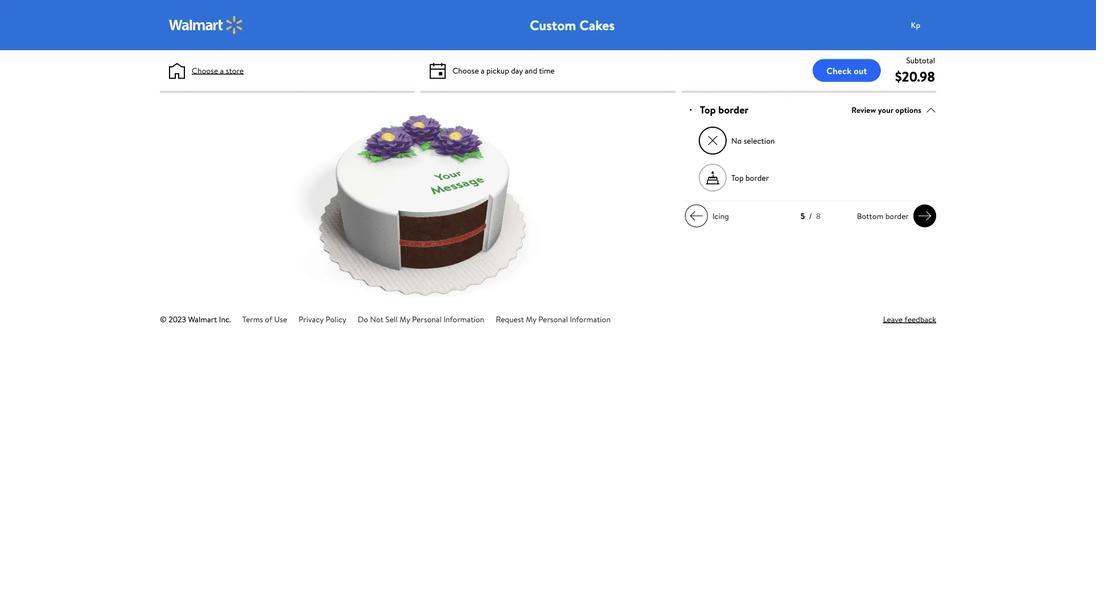 Task type: locate. For each thing, give the bounding box(es) containing it.
your
[[878, 104, 894, 115]]

0 horizontal spatial top
[[700, 103, 716, 117]]

border up no
[[719, 103, 749, 117]]

no
[[732, 135, 742, 146]]

choose left pickup
[[453, 65, 479, 76]]

a
[[220, 65, 224, 76], [481, 65, 485, 76]]

personal
[[412, 314, 442, 325], [539, 314, 568, 325]]

options
[[896, 104, 922, 115]]

do not sell my personal information
[[358, 314, 485, 325]]

time
[[539, 65, 555, 76]]

request
[[496, 314, 524, 325]]

0 horizontal spatial a
[[220, 65, 224, 76]]

border down selection on the top right of the page
[[746, 172, 769, 183]]

1 horizontal spatial a
[[481, 65, 485, 76]]

0 horizontal spatial choose
[[192, 65, 218, 76]]

0 horizontal spatial personal
[[412, 314, 442, 325]]

0 horizontal spatial icon for continue arrow image
[[690, 209, 704, 223]]

privacy
[[299, 314, 324, 325]]

feedback
[[905, 314, 937, 325]]

1 a from the left
[[220, 65, 224, 76]]

my right sell
[[400, 314, 410, 325]]

icon for continue arrow image left "icing"
[[690, 209, 704, 223]]

choose for choose a store
[[192, 65, 218, 76]]

2 information from the left
[[570, 314, 611, 325]]

1 choose from the left
[[192, 65, 218, 76]]

top
[[700, 103, 716, 117], [732, 172, 744, 183]]

my
[[400, 314, 410, 325], [526, 314, 537, 325]]

top border up remove image
[[700, 103, 749, 117]]

bottom border
[[857, 211, 909, 222]]

a left pickup
[[481, 65, 485, 76]]

personal right request
[[539, 314, 568, 325]]

0 vertical spatial top
[[700, 103, 716, 117]]

terms of use link
[[242, 314, 287, 325]]

0 horizontal spatial my
[[400, 314, 410, 325]]

2 icon for continue arrow image from the left
[[918, 209, 932, 223]]

up arrow image
[[926, 105, 937, 115]]

check out button
[[813, 59, 881, 82]]

choose a store link
[[192, 65, 244, 77]]

top border down no selection
[[732, 172, 769, 183]]

terms
[[242, 314, 263, 325]]

review your options element
[[852, 104, 922, 116]]

my right request
[[526, 314, 537, 325]]

5
[[801, 211, 805, 222]]

policy
[[326, 314, 346, 325]]

bottom
[[857, 211, 884, 222]]

personal right sell
[[412, 314, 442, 325]]

1 horizontal spatial personal
[[539, 314, 568, 325]]

cakes
[[580, 15, 615, 35]]

border right bottom
[[886, 211, 909, 222]]

remove image
[[707, 135, 719, 147]]

review
[[852, 104, 876, 115]]

2 a from the left
[[481, 65, 485, 76]]

a left store
[[220, 65, 224, 76]]

information
[[444, 314, 485, 325], [570, 314, 611, 325]]

2 my from the left
[[526, 314, 537, 325]]

/
[[809, 211, 812, 222]]

use
[[274, 314, 287, 325]]

request my personal information
[[496, 314, 611, 325]]

icon for continue arrow image right bottom border
[[918, 209, 932, 223]]

top down no
[[732, 172, 744, 183]]

choose left store
[[192, 65, 218, 76]]

2 choose from the left
[[453, 65, 479, 76]]

1 vertical spatial top
[[732, 172, 744, 183]]

not
[[370, 314, 384, 325]]

choose for choose a pickup day and time
[[453, 65, 479, 76]]

icon for continue arrow image inside icing "link"
[[690, 209, 704, 223]]

2 vertical spatial border
[[886, 211, 909, 222]]

2023
[[169, 314, 186, 325]]

check out
[[827, 64, 867, 77]]

and
[[525, 65, 537, 76]]

icon for continue arrow image
[[690, 209, 704, 223], [918, 209, 932, 223]]

1 horizontal spatial choose
[[453, 65, 479, 76]]

top border
[[700, 103, 749, 117], [732, 172, 769, 183]]

1 horizontal spatial information
[[570, 314, 611, 325]]

do not sell my personal information link
[[358, 314, 485, 325]]

icon for continue arrow image inside bottom border link
[[918, 209, 932, 223]]

© 2023 walmart inc.
[[160, 314, 231, 325]]

1 icon for continue arrow image from the left
[[690, 209, 704, 223]]

1 horizontal spatial icon for continue arrow image
[[918, 209, 932, 223]]

custom cakes
[[530, 15, 615, 35]]

1 horizontal spatial my
[[526, 314, 537, 325]]

choose
[[192, 65, 218, 76], [453, 65, 479, 76]]

top up remove image
[[700, 103, 716, 117]]

$20.98
[[895, 67, 935, 86]]

privacy policy
[[299, 314, 346, 325]]

pickup
[[487, 65, 509, 76]]

0 horizontal spatial information
[[444, 314, 485, 325]]

terms of use
[[242, 314, 287, 325]]

no selection
[[732, 135, 775, 146]]

border
[[719, 103, 749, 117], [746, 172, 769, 183], [886, 211, 909, 222]]

review your options link
[[852, 102, 937, 118]]



Task type: describe. For each thing, give the bounding box(es) containing it.
kp button
[[905, 14, 950, 37]]

©
[[160, 314, 167, 325]]

privacy policy link
[[299, 314, 346, 325]]

1 personal from the left
[[412, 314, 442, 325]]

store
[[226, 65, 244, 76]]

selection
[[744, 135, 775, 146]]

subtotal $20.98
[[895, 55, 935, 86]]

1 information from the left
[[444, 314, 485, 325]]

8
[[816, 211, 821, 222]]

day
[[511, 65, 523, 76]]

leave feedback
[[883, 314, 937, 325]]

0 vertical spatial border
[[719, 103, 749, 117]]

custom
[[530, 15, 576, 35]]

review your options
[[852, 104, 922, 115]]

back to walmart.com image
[[169, 16, 243, 34]]

5 / 8
[[801, 211, 821, 222]]

a for pickup
[[481, 65, 485, 76]]

1 my from the left
[[400, 314, 410, 325]]

icing link
[[685, 205, 734, 228]]

1 vertical spatial border
[[746, 172, 769, 183]]

2 personal from the left
[[539, 314, 568, 325]]

subtotal
[[907, 55, 935, 66]]

choose a store
[[192, 65, 244, 76]]

do
[[358, 314, 368, 325]]

a for store
[[220, 65, 224, 76]]

leave feedback button
[[883, 314, 937, 326]]

1 vertical spatial top border
[[732, 172, 769, 183]]

walmart
[[188, 314, 217, 325]]

choose a pickup day and time
[[453, 65, 555, 76]]

request my personal information link
[[496, 314, 611, 325]]

of
[[265, 314, 272, 325]]

0 vertical spatial top border
[[700, 103, 749, 117]]

icing
[[713, 211, 729, 222]]

out
[[854, 64, 867, 77]]

inc.
[[219, 314, 231, 325]]

1 horizontal spatial top
[[732, 172, 744, 183]]

kp
[[911, 19, 921, 30]]

leave
[[883, 314, 903, 325]]

bottom border link
[[853, 205, 937, 228]]

sell
[[386, 314, 398, 325]]

check
[[827, 64, 852, 77]]



Task type: vqa. For each thing, say whether or not it's contained in the screenshot.
Pages at the left
no



